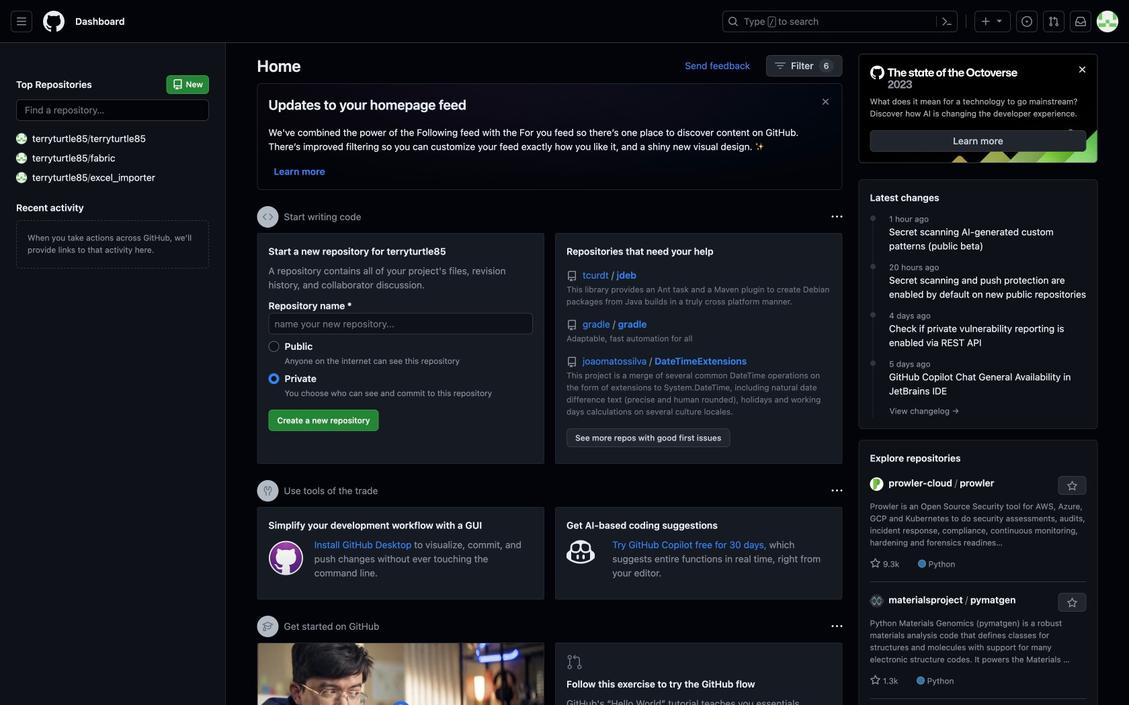 Task type: locate. For each thing, give the bounding box(es) containing it.
0 vertical spatial repo image
[[567, 271, 577, 282]]

@prowler-cloud profile image
[[870, 478, 883, 491]]

tools image
[[262, 486, 273, 497]]

1 why am i seeing this? image from the top
[[832, 486, 842, 497]]

2 why am i seeing this? image from the top
[[832, 622, 842, 632]]

triangle down image
[[994, 15, 1005, 26]]

2 repo image from the top
[[567, 320, 577, 331]]

2 dot fill image from the top
[[868, 310, 878, 321]]

terryturtle85 image
[[16, 133, 27, 144]]

2 vertical spatial dot fill image
[[868, 358, 878, 369]]

why am i seeing this? image for get ai-based coding suggestions element
[[832, 486, 842, 497]]

star this repository image
[[1067, 598, 1078, 609]]

try the github flow element
[[555, 643, 842, 706]]

1 vertical spatial why am i seeing this? image
[[832, 622, 842, 632]]

simplify your development workflow with a gui element
[[257, 507, 544, 600]]

why am i seeing this? image for "try the github flow" "element"
[[832, 622, 842, 632]]

why am i seeing this? image
[[832, 486, 842, 497], [832, 622, 842, 632]]

None radio
[[269, 341, 279, 352], [269, 374, 279, 384], [269, 341, 279, 352], [269, 374, 279, 384]]

code image
[[262, 212, 273, 222]]

1 vertical spatial dot fill image
[[868, 310, 878, 321]]

homepage image
[[43, 11, 65, 32]]

0 vertical spatial dot fill image
[[868, 213, 878, 224]]

1 vertical spatial repo image
[[567, 320, 577, 331]]

repositories that need your help element
[[555, 233, 842, 464]]

why am i seeing this? image
[[832, 212, 842, 222]]

filter image
[[775, 60, 786, 71]]

name your new repository... text field
[[269, 313, 533, 335]]

github desktop image
[[269, 541, 304, 576]]

fabric image
[[16, 153, 27, 164]]

x image
[[820, 96, 831, 107]]

dot fill image
[[868, 213, 878, 224], [868, 310, 878, 321], [868, 358, 878, 369]]

repo image
[[567, 271, 577, 282], [567, 320, 577, 331]]

star image
[[870, 676, 881, 686]]

0 vertical spatial why am i seeing this? image
[[832, 486, 842, 497]]

close image
[[1077, 64, 1088, 75]]



Task type: describe. For each thing, give the bounding box(es) containing it.
git pull request image
[[567, 655, 583, 671]]

mortar board image
[[262, 622, 273, 632]]

3 dot fill image from the top
[[868, 358, 878, 369]]

repo image
[[567, 357, 577, 368]]

git pull request image
[[1048, 16, 1059, 27]]

notifications image
[[1075, 16, 1086, 27]]

explore element
[[859, 54, 1098, 706]]

dot fill image
[[868, 262, 878, 272]]

what is github? element
[[257, 643, 544, 706]]

Top Repositories search field
[[16, 99, 209, 121]]

command palette image
[[942, 16, 952, 27]]

start a new repository element
[[257, 233, 544, 464]]

github logo image
[[870, 65, 1018, 90]]

star this repository image
[[1067, 481, 1078, 492]]

plus image
[[981, 16, 991, 27]]

get ai-based coding suggestions element
[[555, 507, 842, 600]]

star image
[[870, 559, 881, 569]]

excel_importer image
[[16, 172, 27, 183]]

what is github? image
[[258, 644, 544, 706]]

Find a repository… text field
[[16, 99, 209, 121]]

@materialsproject profile image
[[870, 595, 883, 608]]

1 repo image from the top
[[567, 271, 577, 282]]

explore repositories navigation
[[859, 440, 1098, 706]]

issue opened image
[[1022, 16, 1032, 27]]

1 dot fill image from the top
[[868, 213, 878, 224]]



Task type: vqa. For each thing, say whether or not it's contained in the screenshot.
workflow within the Learn more about approving workflow runs from public forks.
no



